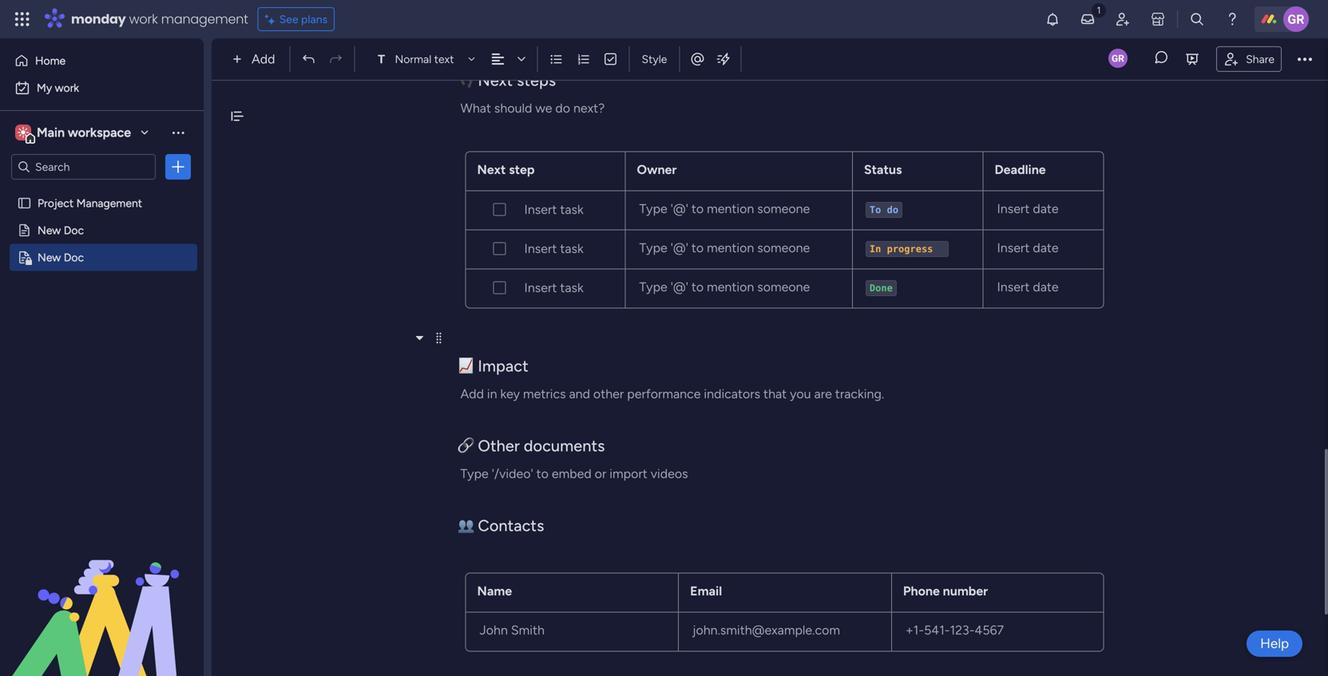 Task type: describe. For each thing, give the bounding box(es) containing it.
👥 contacts
[[458, 516, 544, 536]]

monday marketplace image
[[1150, 11, 1166, 27]]

👥
[[458, 516, 474, 536]]

documents
[[524, 437, 605, 456]]

🔗 other documents
[[458, 437, 605, 456]]

plans
[[301, 12, 328, 26]]

text
[[434, 52, 454, 66]]

🔗
[[458, 437, 474, 456]]

step
[[509, 162, 535, 177]]

to do
[[870, 204, 899, 216]]

new doc for public board icon
[[38, 224, 84, 237]]

email
[[690, 584, 722, 599]]

lottie animation image
[[0, 515, 204, 677]]

do
[[887, 204, 899, 216]]

👣
[[458, 71, 474, 90]]

in
[[870, 244, 882, 255]]

select product image
[[14, 11, 30, 27]]

public board image
[[17, 196, 32, 211]]

options image
[[170, 159, 186, 175]]

menu image
[[433, 74, 445, 87]]

help
[[1261, 636, 1289, 652]]

main workspace
[[37, 125, 131, 140]]

contacts
[[478, 516, 544, 536]]

invite members image
[[1115, 11, 1131, 27]]

project
[[38, 197, 74, 210]]

share
[[1246, 52, 1275, 66]]

update feed image
[[1080, 11, 1096, 27]]

notifications image
[[1045, 11, 1061, 27]]

in progress
[[870, 244, 945, 255]]

name
[[477, 584, 512, 599]]

list box containing project management
[[0, 187, 204, 487]]

menu image
[[433, 332, 445, 345]]

private board image
[[17, 250, 32, 265]]

📈
[[458, 357, 474, 376]]

checklist image
[[604, 52, 618, 66]]

dynamic values image
[[715, 51, 731, 67]]

owner
[[637, 162, 677, 177]]

management
[[161, 10, 248, 28]]

1 image
[[1092, 1, 1106, 19]]

help button
[[1247, 631, 1303, 658]]

2 workspace image from the left
[[18, 124, 29, 141]]

workspace
[[68, 125, 131, 140]]

doc for public board icon
[[64, 224, 84, 237]]

lottie animation element
[[0, 515, 204, 677]]

public board image
[[17, 223, 32, 238]]

impact
[[478, 357, 529, 376]]

monday work management
[[71, 10, 248, 28]]

workspace options image
[[170, 124, 186, 140]]

home
[[35, 54, 66, 68]]



Task type: vqa. For each thing, say whether or not it's contained in the screenshot.
Import & export
no



Task type: locate. For each thing, give the bounding box(es) containing it.
my work option
[[10, 75, 194, 101]]

1 vertical spatial work
[[55, 81, 79, 95]]

1 vertical spatial new doc
[[38, 251, 84, 264]]

0 vertical spatial new doc
[[38, 224, 84, 237]]

done
[[870, 283, 893, 294]]

next right 👣
[[478, 71, 513, 90]]

status
[[864, 162, 902, 177]]

1 new doc from the top
[[38, 224, 84, 237]]

1 new from the top
[[38, 224, 61, 237]]

1 vertical spatial next
[[477, 162, 506, 177]]

0 vertical spatial doc
[[64, 224, 84, 237]]

2 new doc from the top
[[38, 251, 84, 264]]

list box
[[0, 187, 204, 487]]

work inside "option"
[[55, 81, 79, 95]]

mention image
[[690, 51, 706, 67]]

next step
[[477, 162, 535, 177]]

new doc for private board image
[[38, 251, 84, 264]]

new doc
[[38, 224, 84, 237], [38, 251, 84, 264]]

work for monday
[[129, 10, 158, 28]]

0 vertical spatial work
[[129, 10, 158, 28]]

0 vertical spatial next
[[478, 71, 513, 90]]

📈 impact
[[458, 357, 529, 376]]

0 vertical spatial new
[[38, 224, 61, 237]]

1 horizontal spatial work
[[129, 10, 158, 28]]

new for private board image
[[38, 251, 61, 264]]

option
[[0, 189, 204, 192]]

my work link
[[10, 75, 194, 101]]

Search in workspace field
[[34, 158, 133, 176]]

next left 'step'
[[477, 162, 506, 177]]

1 workspace image from the left
[[15, 124, 31, 141]]

phone
[[903, 584, 940, 599]]

doc
[[64, 224, 84, 237], [64, 251, 84, 264]]

style
[[642, 52, 667, 66]]

add
[[252, 52, 275, 67]]

project management
[[38, 197, 142, 210]]

other
[[478, 437, 520, 456]]

👣 next steps
[[458, 71, 556, 90]]

work right monday
[[129, 10, 158, 28]]

home link
[[10, 48, 194, 74]]

2 doc from the top
[[64, 251, 84, 264]]

new for public board icon
[[38, 224, 61, 237]]

new right private board image
[[38, 251, 61, 264]]

share button
[[1217, 46, 1282, 72]]

main workspace button
[[11, 119, 156, 146]]

add button
[[226, 46, 285, 72]]

new
[[38, 224, 61, 237], [38, 251, 61, 264]]

see plans button
[[258, 7, 335, 31]]

phone number
[[903, 584, 988, 599]]

0 horizontal spatial work
[[55, 81, 79, 95]]

board activity image
[[1109, 49, 1128, 68]]

deadline
[[995, 162, 1046, 177]]

work for my
[[55, 81, 79, 95]]

normal text
[[395, 52, 454, 66]]

monday
[[71, 10, 126, 28]]

help image
[[1225, 11, 1241, 27]]

style button
[[635, 46, 675, 73]]

workspace image
[[15, 124, 31, 141], [18, 124, 29, 141]]

number
[[943, 584, 988, 599]]

workspace selection element
[[15, 123, 133, 144]]

see plans
[[279, 12, 328, 26]]

my
[[37, 81, 52, 95]]

doc right private board image
[[64, 251, 84, 264]]

home option
[[10, 48, 194, 74]]

new right public board icon
[[38, 224, 61, 237]]

my work
[[37, 81, 79, 95]]

new doc right private board image
[[38, 251, 84, 264]]

undo ⌘+z image
[[302, 52, 316, 66]]

1 vertical spatial doc
[[64, 251, 84, 264]]

numbered list image
[[576, 52, 591, 66]]

work
[[129, 10, 158, 28], [55, 81, 79, 95]]

doc for private board image
[[64, 251, 84, 264]]

steps
[[517, 71, 556, 90]]

greg robinson image
[[1284, 6, 1309, 32]]

management
[[76, 197, 142, 210]]

doc down project management
[[64, 224, 84, 237]]

progress
[[887, 244, 933, 255]]

2 new from the top
[[38, 251, 61, 264]]

1 vertical spatial new
[[38, 251, 61, 264]]

next
[[478, 71, 513, 90], [477, 162, 506, 177]]

to
[[870, 204, 882, 216]]

bulleted list image
[[549, 52, 564, 66]]

see
[[279, 12, 298, 26]]

work right my
[[55, 81, 79, 95]]

1 doc from the top
[[64, 224, 84, 237]]

search everything image
[[1190, 11, 1206, 27]]

normal
[[395, 52, 432, 66]]

main
[[37, 125, 65, 140]]

new doc down project
[[38, 224, 84, 237]]

v2 ellipsis image
[[1298, 49, 1313, 70]]



